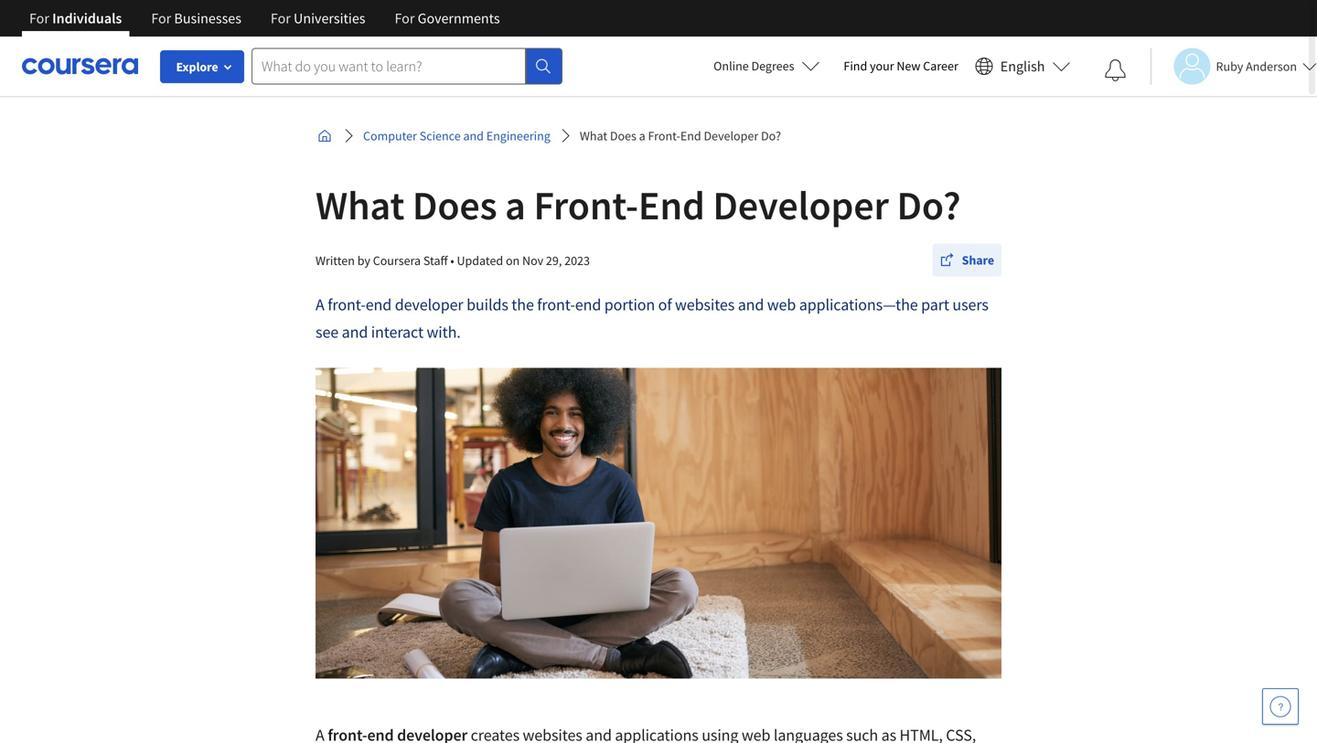 Task type: locate. For each thing, give the bounding box(es) containing it.
front-
[[328, 294, 366, 315], [537, 294, 575, 315]]

0 vertical spatial what does a front-end developer do?
[[580, 127, 781, 144]]

0 vertical spatial what
[[580, 127, 607, 144]]

see
[[316, 322, 339, 342]]

2 for from the left
[[151, 9, 171, 27]]

0 vertical spatial does
[[610, 127, 637, 144]]

1 horizontal spatial end
[[575, 294, 601, 315]]

interact
[[371, 322, 424, 342]]

None search field
[[252, 48, 563, 85]]

what does a front-end developer do?
[[580, 127, 781, 144], [316, 179, 961, 230]]

0 vertical spatial a
[[639, 127, 646, 144]]

for for businesses
[[151, 9, 171, 27]]

1 vertical spatial what
[[316, 179, 405, 230]]

front- right a
[[328, 294, 366, 315]]

for left individuals at left top
[[29, 9, 49, 27]]

and right see
[[342, 322, 368, 342]]

new
[[897, 58, 921, 74]]

for businesses
[[151, 9, 241, 27]]

show notifications image
[[1105, 59, 1127, 81]]

0 horizontal spatial front-
[[328, 294, 366, 315]]

home image
[[317, 128, 332, 143]]

share button
[[933, 243, 1002, 276], [933, 243, 1002, 276]]

front- right the the on the top left of page
[[537, 294, 575, 315]]

the
[[512, 294, 534, 315]]

banner navigation
[[15, 0, 515, 37]]

degrees
[[752, 58, 794, 74]]

0 horizontal spatial do?
[[761, 127, 781, 144]]

0 horizontal spatial a
[[505, 179, 526, 230]]

1 front- from the left
[[328, 294, 366, 315]]

a
[[316, 294, 324, 315]]

for left universities
[[271, 9, 291, 27]]

for individuals
[[29, 9, 122, 27]]

0 horizontal spatial front-
[[534, 179, 638, 230]]

ruby
[[1216, 58, 1244, 75]]

1 horizontal spatial a
[[639, 127, 646, 144]]

nov
[[522, 252, 544, 268]]

end up interact
[[366, 294, 392, 315]]

0 vertical spatial and
[[463, 127, 484, 144]]

1 for from the left
[[29, 9, 49, 27]]

2 end from the left
[[575, 294, 601, 315]]

and left web
[[738, 294, 764, 315]]

developer
[[395, 294, 463, 315]]

written
[[316, 252, 355, 268]]

2 horizontal spatial and
[[738, 294, 764, 315]]

part
[[921, 294, 949, 315]]

end
[[366, 294, 392, 315], [575, 294, 601, 315]]

staff
[[423, 252, 448, 268]]

1 horizontal spatial front-
[[648, 127, 680, 144]]

what does a front-end developer do? down what does a front-end developer do? link
[[316, 179, 961, 230]]

1 horizontal spatial and
[[463, 127, 484, 144]]

anderson
[[1246, 58, 1297, 75]]

end left portion
[[575, 294, 601, 315]]

computer
[[363, 127, 417, 144]]

career
[[923, 58, 959, 74]]

a
[[639, 127, 646, 144], [505, 179, 526, 230]]

and
[[463, 127, 484, 144], [738, 294, 764, 315], [342, 322, 368, 342]]

for left the businesses
[[151, 9, 171, 27]]

0 horizontal spatial what
[[316, 179, 405, 230]]

1 vertical spatial a
[[505, 179, 526, 230]]

what does a front-end developer do? down the online
[[580, 127, 781, 144]]

for up the what do you want to learn? text field
[[395, 9, 415, 27]]

and right science
[[463, 127, 484, 144]]

what right engineering
[[580, 127, 607, 144]]

web
[[767, 294, 796, 315]]

1 vertical spatial do?
[[897, 179, 961, 230]]

developer
[[704, 127, 759, 144], [713, 179, 889, 230]]

what
[[580, 127, 607, 144], [316, 179, 405, 230]]

2023
[[565, 252, 590, 268]]

computer science and engineering link
[[356, 119, 558, 152]]

does
[[610, 127, 637, 144], [413, 179, 497, 230]]

1 horizontal spatial does
[[610, 127, 637, 144]]

universities
[[294, 9, 365, 27]]

1 horizontal spatial what
[[580, 127, 607, 144]]

front-
[[648, 127, 680, 144], [534, 179, 638, 230]]

1 horizontal spatial front-
[[537, 294, 575, 315]]

4 for from the left
[[395, 9, 415, 27]]

for universities
[[271, 9, 365, 27]]

2 vertical spatial and
[[342, 322, 368, 342]]

of
[[658, 294, 672, 315]]

explore button
[[160, 50, 244, 83]]

end
[[680, 127, 701, 144], [638, 179, 705, 230]]

on
[[506, 252, 520, 268]]

0 vertical spatial do?
[[761, 127, 781, 144]]

for
[[29, 9, 49, 27], [151, 9, 171, 27], [271, 9, 291, 27], [395, 9, 415, 27]]

1 horizontal spatial do?
[[897, 179, 961, 230]]

1 vertical spatial front-
[[534, 179, 638, 230]]

3 for from the left
[[271, 9, 291, 27]]

do?
[[761, 127, 781, 144], [897, 179, 961, 230]]

do? inside what does a front-end developer do? link
[[761, 127, 781, 144]]

0 vertical spatial developer
[[704, 127, 759, 144]]

written by coursera staff • updated on nov 29, 2023
[[316, 252, 590, 268]]

1 vertical spatial developer
[[713, 179, 889, 230]]

what up the by
[[316, 179, 405, 230]]

0 vertical spatial front-
[[648, 127, 680, 144]]

for for governments
[[395, 9, 415, 27]]

•
[[450, 252, 454, 268]]

0 horizontal spatial end
[[366, 294, 392, 315]]

0 horizontal spatial does
[[413, 179, 497, 230]]

businesses
[[174, 9, 241, 27]]

help center image
[[1270, 696, 1292, 718]]



Task type: describe. For each thing, give the bounding box(es) containing it.
a inside what does a front-end developer do? link
[[639, 127, 646, 144]]

a front-end developer builds the front-end portion of websites and web applications—the part users see and interact with.
[[316, 294, 989, 342]]

what does a front-end developer do? inside what does a front-end developer do? link
[[580, 127, 781, 144]]

for for universities
[[271, 9, 291, 27]]

english button
[[968, 37, 1078, 96]]

ruby anderson button
[[1150, 48, 1317, 85]]

0 horizontal spatial and
[[342, 322, 368, 342]]

front- inside what does a front-end developer do? link
[[648, 127, 680, 144]]

1 vertical spatial and
[[738, 294, 764, 315]]

applications—the
[[799, 294, 918, 315]]

updated
[[457, 252, 503, 268]]

coursera image
[[22, 51, 138, 81]]

governments
[[418, 9, 500, 27]]

engineering
[[486, 127, 551, 144]]

[featured image] a front-end developer sits on a floor mat working on his laptop to build a website. image
[[316, 368, 1002, 679]]

for for individuals
[[29, 9, 49, 27]]

online degrees
[[714, 58, 794, 74]]

by
[[357, 252, 370, 268]]

share
[[962, 252, 994, 268]]

2 front- from the left
[[537, 294, 575, 315]]

What do you want to learn? text field
[[252, 48, 526, 85]]

websites
[[675, 294, 735, 315]]

science
[[420, 127, 461, 144]]

1 vertical spatial what does a front-end developer do?
[[316, 179, 961, 230]]

individuals
[[52, 9, 122, 27]]

online
[[714, 58, 749, 74]]

portion
[[604, 294, 655, 315]]

what does a front-end developer do? link
[[573, 119, 789, 152]]

find
[[844, 58, 867, 74]]

builds
[[467, 294, 508, 315]]

for governments
[[395, 9, 500, 27]]

coursera
[[373, 252, 421, 268]]

1 end from the left
[[366, 294, 392, 315]]

your
[[870, 58, 894, 74]]

find your new career link
[[835, 55, 968, 78]]

find your new career
[[844, 58, 959, 74]]

computer science and engineering
[[363, 127, 551, 144]]

english
[[1001, 57, 1045, 75]]

29,
[[546, 252, 562, 268]]

explore
[[176, 59, 218, 75]]

0 vertical spatial end
[[680, 127, 701, 144]]

1 vertical spatial end
[[638, 179, 705, 230]]

users
[[953, 294, 989, 315]]

1 vertical spatial does
[[413, 179, 497, 230]]

online degrees button
[[699, 46, 835, 86]]

ruby anderson
[[1216, 58, 1297, 75]]

with.
[[427, 322, 461, 342]]



Task type: vqa. For each thing, say whether or not it's contained in the screenshot.
the topmost 'AND'
yes



